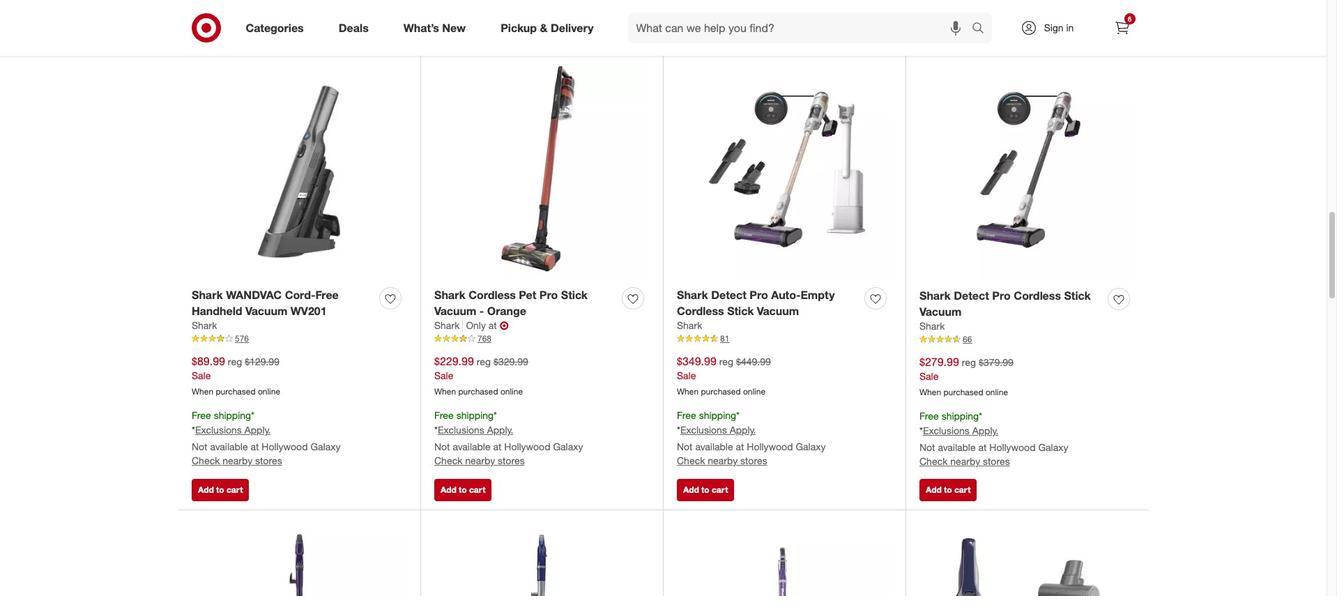 Task type: vqa. For each thing, say whether or not it's contained in the screenshot.
galaxy associated with WV201
yes



Task type: locate. For each thing, give the bounding box(es) containing it.
vacuum inside shark detect pro cordless stick vacuum
[[919, 304, 961, 318]]

add for $279.99
[[926, 485, 942, 495]]

wv201
[[290, 304, 327, 318]]

free down $229.99 reg $329.99 sale when purchased online
[[434, 409, 454, 421]]

1 add from the left
[[198, 485, 214, 495]]

shark cordless pet pro stick vacuum - orange link
[[434, 287, 616, 319]]

free shipping * * exclusions apply. not available at hollywood galaxy check nearby stores
[[192, 409, 341, 466], [434, 409, 583, 466], [677, 409, 826, 466], [919, 410, 1068, 467]]

pro
[[539, 288, 558, 302], [750, 288, 768, 302], [992, 288, 1011, 302]]

sale down $279.99
[[919, 370, 939, 382]]

free shipping * * exclusions apply. not available at hollywood galaxy check nearby stores down '$89.99 reg $129.99 sale when purchased online'
[[192, 409, 341, 466]]

shark for shark detect pro cordless stick vacuum
[[919, 288, 951, 302]]

add to cart button
[[192, 479, 249, 502], [434, 479, 492, 502], [677, 479, 734, 502], [919, 479, 977, 502]]

sale for $229.99
[[434, 370, 453, 382]]

shark for shark link corresponding to shark detect pro auto-empty cordless stick vacuum
[[677, 320, 702, 331]]

stick right pet
[[561, 288, 588, 302]]

What can we help you find? suggestions appear below search field
[[628, 13, 975, 43]]

free for stick
[[677, 409, 696, 421]]

shark wandvac cord-free handheld vacuum wv201 image
[[192, 64, 406, 279], [192, 64, 406, 279]]

*
[[251, 409, 254, 421], [494, 409, 497, 421], [736, 409, 740, 421], [979, 410, 982, 422], [192, 424, 195, 436], [434, 424, 438, 436], [677, 424, 680, 436], [919, 425, 923, 436]]

shark link up $349.99
[[677, 319, 702, 333]]

hollywood for $349.99
[[747, 441, 793, 452]]

0 horizontal spatial pro
[[539, 288, 558, 302]]

purchased down '$229.99'
[[458, 386, 498, 397]]

stick inside shark cordless pet pro stick vacuum - orange
[[561, 288, 588, 302]]

1 to from the left
[[216, 485, 224, 495]]

1 horizontal spatial detect
[[954, 288, 989, 302]]

detect
[[711, 288, 746, 302], [954, 288, 989, 302]]

stick up 81
[[727, 304, 754, 318]]

shark detect pro auto-empty cordless stick vacuum image
[[677, 64, 892, 279], [677, 64, 892, 279]]

detect inside shark detect pro auto-empty cordless stick vacuum
[[711, 288, 746, 302]]

shark link down handheld
[[192, 319, 217, 333]]

$379.99
[[979, 356, 1013, 368]]

1 horizontal spatial cordless
[[677, 304, 724, 318]]

available
[[210, 441, 248, 452], [453, 441, 490, 452], [695, 441, 733, 452], [938, 441, 976, 453]]

2 cart from the left
[[469, 485, 485, 495]]

shipping down "$279.99 reg $379.99 sale when purchased online"
[[942, 410, 979, 422]]

free inside shark wandvac cord-free handheld vacuum wv201
[[315, 288, 339, 302]]

check for $229.99
[[434, 454, 462, 466]]

sale inside $349.99 reg $449.99 sale when purchased online
[[677, 370, 696, 382]]

pickup & delivery
[[501, 21, 594, 35]]

shark detect pro auto-empty cordless stick vacuum
[[677, 288, 835, 318]]

&
[[540, 21, 548, 35]]

online inside $349.99 reg $449.99 sale when purchased online
[[743, 386, 765, 397]]

cordless
[[469, 288, 516, 302], [1014, 288, 1061, 302], [677, 304, 724, 318]]

free down "$279.99 reg $379.99 sale when purchased online"
[[919, 410, 939, 422]]

pet
[[519, 288, 536, 302]]

cord-
[[285, 288, 315, 302]]

shark navigator powered lift-away upright vacuum - nv586 image
[[677, 524, 892, 596], [677, 524, 892, 596]]

free
[[315, 288, 339, 302], [192, 409, 211, 421], [434, 409, 454, 421], [677, 409, 696, 421], [919, 410, 939, 422]]

pro for shark detect pro auto-empty cordless stick vacuum
[[750, 288, 768, 302]]

apply. down $229.99 reg $329.99 sale when purchased online
[[487, 424, 513, 436]]

shipping down '$89.99 reg $129.99 sale when purchased online'
[[214, 409, 251, 421]]

check for $89.99
[[192, 454, 220, 466]]

vacuum inside shark cordless pet pro stick vacuum - orange
[[434, 304, 476, 318]]

$279.99 reg $379.99 sale when purchased online
[[919, 354, 1013, 398]]

online down $129.99
[[258, 386, 280, 397]]

purchased inside '$89.99 reg $129.99 sale when purchased online'
[[216, 386, 256, 397]]

shark for shark detect pro cordless stick vacuum's shark link
[[919, 320, 945, 332]]

not for $349.99
[[677, 441, 693, 452]]

categories link
[[234, 13, 321, 43]]

reg inside $349.99 reg $449.99 sale when purchased online
[[719, 355, 733, 367]]

shark detect pro cordless stick vacuum
[[919, 288, 1091, 318]]

pro inside shark detect pro cordless stick vacuum
[[992, 288, 1011, 302]]

shark
[[192, 288, 223, 302], [434, 288, 466, 302], [677, 288, 708, 302], [919, 288, 951, 302], [192, 320, 217, 331], [434, 320, 460, 331], [677, 320, 702, 331], [919, 320, 945, 332]]

768
[[478, 333, 491, 344]]

when for $89.99
[[192, 386, 213, 397]]

2 horizontal spatial stick
[[1064, 288, 1091, 302]]

purchased down $279.99
[[943, 387, 983, 398]]

apply. down "$279.99 reg $379.99 sale when purchased online"
[[972, 425, 998, 436]]

sale down the $89.99
[[192, 370, 211, 382]]

nearby
[[223, 454, 252, 466], [465, 454, 495, 466], [708, 454, 738, 466], [950, 455, 980, 467]]

3 add from the left
[[683, 485, 699, 495]]

detect up 81
[[711, 288, 746, 302]]

free down $349.99 reg $449.99 sale when purchased online
[[677, 409, 696, 421]]

auto-
[[771, 288, 801, 302]]

1 horizontal spatial pro
[[750, 288, 768, 302]]

shark inside shark detect pro auto-empty cordless stick vacuum
[[677, 288, 708, 302]]

stick inside shark detect pro cordless stick vacuum
[[1064, 288, 1091, 302]]

check nearby stores button
[[192, 454, 282, 468], [434, 454, 525, 468], [677, 454, 767, 468], [919, 454, 1010, 468]]

reg down 66
[[962, 356, 976, 368]]

apply. down '$89.99 reg $129.99 sale when purchased online'
[[244, 424, 271, 436]]

4 add to cart button from the left
[[919, 479, 977, 502]]

81
[[720, 333, 729, 344]]

shark inside shark cordless pet pro stick vacuum - orange
[[434, 288, 466, 302]]

galaxy
[[311, 441, 341, 452], [553, 441, 583, 452], [796, 441, 826, 452], [1038, 441, 1068, 453]]

2 add to cart button from the left
[[434, 479, 492, 502]]

when down $279.99
[[919, 387, 941, 398]]

reg inside '$89.99 reg $129.99 sale when purchased online'
[[228, 355, 242, 367]]

vacuum for shark detect pro cordless stick vacuum
[[919, 304, 961, 318]]

shark link
[[192, 319, 217, 333], [434, 319, 463, 333], [677, 319, 702, 333], [919, 320, 945, 333]]

stick for shark detect pro cordless stick vacuum
[[1064, 288, 1091, 302]]

stores for $279.99
[[983, 455, 1010, 467]]

check for $279.99
[[919, 455, 948, 467]]

shark inside shark detect pro cordless stick vacuum
[[919, 288, 951, 302]]

6 link
[[1107, 13, 1137, 43]]

nearby for $89.99
[[223, 454, 252, 466]]

online inside '$89.99 reg $129.99 sale when purchased online'
[[258, 386, 280, 397]]

shipping down $229.99 reg $329.99 sale when purchased online
[[456, 409, 494, 421]]

apply.
[[244, 424, 271, 436], [487, 424, 513, 436], [730, 424, 756, 436], [972, 425, 998, 436]]

shark cyclone cordless handheld vacuum image
[[919, 524, 1135, 596], [919, 524, 1135, 596]]

purchased inside "$279.99 reg $379.99 sale when purchased online"
[[943, 387, 983, 398]]

shark inside shark wandvac cord-free handheld vacuum wv201
[[192, 288, 223, 302]]

detect inside shark detect pro cordless stick vacuum
[[954, 288, 989, 302]]

exclusions down "$279.99 reg $379.99 sale when purchased online"
[[923, 425, 970, 436]]

when inside $349.99 reg $449.99 sale when purchased online
[[677, 386, 699, 397]]

free shipping * * exclusions apply. not available at hollywood galaxy check nearby stores down $349.99 reg $449.99 sale when purchased online
[[677, 409, 826, 466]]

online down $449.99 at the right
[[743, 386, 765, 397]]

to for $89.99
[[216, 485, 224, 495]]

cordless up -
[[469, 288, 516, 302]]

sale down $349.99
[[677, 370, 696, 382]]

stick up '66' link
[[1064, 288, 1091, 302]]

1 horizontal spatial stick
[[727, 304, 754, 318]]

pickup
[[501, 21, 537, 35]]

empty
[[801, 288, 835, 302]]

vacuum inside shark detect pro auto-empty cordless stick vacuum
[[757, 304, 799, 318]]

576 link
[[192, 333, 406, 345]]

to for $349.99
[[701, 485, 709, 495]]

free shipping * * exclusions apply. not available at hollywood galaxy check nearby stores down $229.99 reg $329.99 sale when purchased online
[[434, 409, 583, 466]]

online down the $329.99
[[500, 386, 523, 397]]

1 add to cart button from the left
[[192, 479, 249, 502]]

stores for $89.99
[[255, 454, 282, 466]]

shark for shark wandvac cord-free handheld vacuum wv201 shark link
[[192, 320, 217, 331]]

when inside $229.99 reg $329.99 sale when purchased online
[[434, 386, 456, 397]]

sale down '$229.99'
[[434, 370, 453, 382]]

2 add to cart from the left
[[441, 485, 485, 495]]

81 link
[[677, 333, 892, 345]]

shark for shark cordless pet pro stick vacuum - orange
[[434, 288, 466, 302]]

check nearby stores button for $279.99
[[919, 454, 1010, 468]]

when for $279.99
[[919, 387, 941, 398]]

shark detect pro cordless stick vacuum image
[[919, 64, 1135, 280], [919, 64, 1135, 280]]

shipping
[[214, 409, 251, 421], [456, 409, 494, 421], [699, 409, 736, 421], [942, 410, 979, 422]]

2 to from the left
[[459, 485, 467, 495]]

online down the $379.99 at right bottom
[[986, 387, 1008, 398]]

free down '$89.99 reg $129.99 sale when purchased online'
[[192, 409, 211, 421]]

4 cart from the left
[[954, 485, 971, 495]]

what's new link
[[392, 13, 483, 43]]

shipping for $89.99
[[214, 409, 251, 421]]

2 horizontal spatial pro
[[992, 288, 1011, 302]]

3 to from the left
[[701, 485, 709, 495]]

hollywood for $229.99
[[504, 441, 550, 452]]

shark link for shark detect pro auto-empty cordless stick vacuum
[[677, 319, 702, 333]]

exclusions
[[195, 424, 242, 436], [438, 424, 484, 436], [680, 424, 727, 436], [923, 425, 970, 436]]

exclusions apply. button down $229.99 reg $329.99 sale when purchased online
[[438, 423, 513, 437]]

$229.99 reg $329.99 sale when purchased online
[[434, 354, 528, 397]]

$129.99
[[245, 355, 279, 367]]

shipping down $349.99 reg $449.99 sale when purchased online
[[699, 409, 736, 421]]

free shipping * * exclusions apply. not available at hollywood galaxy check nearby stores for $349.99
[[677, 409, 826, 466]]

online inside "$279.99 reg $379.99 sale when purchased online"
[[986, 387, 1008, 398]]

detect for vacuum
[[954, 288, 989, 302]]

free shipping * * exclusions apply. not available at hollywood galaxy check nearby stores down "$279.99 reg $379.99 sale when purchased online"
[[919, 410, 1068, 467]]

at
[[489, 320, 497, 331], [251, 441, 259, 452], [493, 441, 502, 452], [736, 441, 744, 452], [978, 441, 987, 453]]

hollywood
[[262, 441, 308, 452], [504, 441, 550, 452], [747, 441, 793, 452], [989, 441, 1036, 453]]

apply. down $349.99 reg $449.99 sale when purchased online
[[730, 424, 756, 436]]

0 horizontal spatial detect
[[711, 288, 746, 302]]

sale inside $229.99 reg $329.99 sale when purchased online
[[434, 370, 453, 382]]

4 add to cart from the left
[[926, 485, 971, 495]]

add
[[198, 485, 214, 495], [441, 485, 456, 495], [683, 485, 699, 495], [926, 485, 942, 495]]

purchased for $279.99
[[943, 387, 983, 398]]

cordless up 81
[[677, 304, 724, 318]]

stick inside shark detect pro auto-empty cordless stick vacuum
[[727, 304, 754, 318]]

purchased
[[216, 386, 256, 397], [458, 386, 498, 397], [701, 386, 741, 397], [943, 387, 983, 398]]

exclusions down '$89.99 reg $129.99 sale when purchased online'
[[195, 424, 242, 436]]

sale
[[192, 370, 211, 382], [434, 370, 453, 382], [677, 370, 696, 382], [919, 370, 939, 382]]

reg down 768
[[477, 355, 491, 367]]

reg down 576
[[228, 355, 242, 367]]

pro right pet
[[539, 288, 558, 302]]

sale for $89.99
[[192, 370, 211, 382]]

66
[[963, 334, 972, 345]]

at for stick
[[736, 441, 744, 452]]

advertisement region
[[178, 0, 1148, 28]]

sale inside "$279.99 reg $379.99 sale when purchased online"
[[919, 370, 939, 382]]

3 cart from the left
[[712, 485, 728, 495]]

0 horizontal spatial cordless
[[469, 288, 516, 302]]

768 link
[[434, 333, 649, 345]]

4 to from the left
[[944, 485, 952, 495]]

exclusions apply. button down "$279.99 reg $379.99 sale when purchased online"
[[923, 424, 998, 438]]

shark lift-away with powerfins and self-cleaning brushroll zd201 image
[[192, 524, 406, 596], [192, 524, 406, 596]]

available for $349.99
[[695, 441, 733, 452]]

6
[[1128, 15, 1132, 23]]

exclusions down $349.99 reg $449.99 sale when purchased online
[[680, 424, 727, 436]]

exclusions apply. button down $349.99 reg $449.99 sale when purchased online
[[680, 423, 756, 437]]

orange
[[487, 304, 526, 318]]

when down the $89.99
[[192, 386, 213, 397]]

free shipping * * exclusions apply. not available at hollywood galaxy check nearby stores for $89.99
[[192, 409, 341, 466]]

to
[[216, 485, 224, 495], [459, 485, 467, 495], [701, 485, 709, 495], [944, 485, 952, 495]]

when inside '$89.99 reg $129.99 sale when purchased online'
[[192, 386, 213, 397]]

pro inside shark detect pro auto-empty cordless stick vacuum
[[750, 288, 768, 302]]

66 link
[[919, 333, 1135, 346]]

vacuum down auto-
[[757, 304, 799, 318]]

reg inside "$279.99 reg $379.99 sale when purchased online"
[[962, 356, 976, 368]]

$89.99 reg $129.99 sale when purchased online
[[192, 354, 280, 397]]

online
[[258, 386, 280, 397], [500, 386, 523, 397], [743, 386, 765, 397], [986, 387, 1008, 398]]

when inside "$279.99 reg $379.99 sale when purchased online"
[[919, 387, 941, 398]]

not for $89.99
[[192, 441, 207, 452]]

3 add to cart button from the left
[[677, 479, 734, 502]]

when down $349.99
[[677, 386, 699, 397]]

online inside $229.99 reg $329.99 sale when purchased online
[[500, 386, 523, 397]]

cordless up '66' link
[[1014, 288, 1061, 302]]

reg inside $229.99 reg $329.99 sale when purchased online
[[477, 355, 491, 367]]

not
[[192, 441, 207, 452], [434, 441, 450, 452], [677, 441, 693, 452], [919, 441, 935, 453]]

shark wandvac cord-free handheld vacuum wv201
[[192, 288, 339, 318]]

1 add to cart from the left
[[198, 485, 243, 495]]

purchased down $349.99
[[701, 386, 741, 397]]

reg
[[228, 355, 242, 367], [477, 355, 491, 367], [719, 355, 733, 367], [962, 356, 976, 368]]

online for $279.99
[[986, 387, 1008, 398]]

add to cart for $229.99
[[441, 485, 485, 495]]

reg down 81
[[719, 355, 733, 367]]

when
[[192, 386, 213, 397], [434, 386, 456, 397], [677, 386, 699, 397], [919, 387, 941, 398]]

cart
[[227, 485, 243, 495], [469, 485, 485, 495], [712, 485, 728, 495], [954, 485, 971, 495]]

purchased inside $229.99 reg $329.99 sale when purchased online
[[458, 386, 498, 397]]

shark link up $279.99
[[919, 320, 945, 333]]

deals
[[339, 21, 369, 35]]

purchased inside $349.99 reg $449.99 sale when purchased online
[[701, 386, 741, 397]]

exclusions apply. button
[[195, 423, 271, 437], [438, 423, 513, 437], [680, 423, 756, 437], [923, 424, 998, 438]]

vacuum inside shark wandvac cord-free handheld vacuum wv201
[[245, 304, 287, 318]]

vacuum
[[245, 304, 287, 318], [434, 304, 476, 318], [757, 304, 799, 318], [919, 304, 961, 318]]

galaxy for stick
[[796, 441, 826, 452]]

detect up 66
[[954, 288, 989, 302]]

shark link for shark wandvac cord-free handheld vacuum wv201
[[192, 319, 217, 333]]

pro left auto-
[[750, 288, 768, 302]]

2 add from the left
[[441, 485, 456, 495]]

vacuum up $279.99
[[919, 304, 961, 318]]

free up wv201
[[315, 288, 339, 302]]

vacuum down "wandvac"
[[245, 304, 287, 318]]

apply. for $229.99
[[487, 424, 513, 436]]

shark navigator lift-away deluxe upright vacuum - blue nv360 image
[[434, 524, 649, 596], [434, 524, 649, 596]]

add for $349.99
[[683, 485, 699, 495]]

shark detect pro cordless stick vacuum link
[[919, 288, 1102, 320]]

nearby for $229.99
[[465, 454, 495, 466]]

check
[[192, 454, 220, 466], [434, 454, 462, 466], [677, 454, 705, 466], [919, 455, 948, 467]]

purchased down $129.99
[[216, 386, 256, 397]]

sign in
[[1044, 22, 1074, 33]]

stores
[[255, 454, 282, 466], [498, 454, 525, 466], [740, 454, 767, 466], [983, 455, 1010, 467]]

3 add to cart from the left
[[683, 485, 728, 495]]

shark cordless pet pro stick vacuum - orange image
[[434, 64, 649, 279], [434, 64, 649, 279]]

reg for $89.99
[[228, 355, 242, 367]]

vacuum up shark only at ¬ at the bottom left
[[434, 304, 476, 318]]

exclusions apply. button for $349.99
[[680, 423, 756, 437]]

in
[[1066, 22, 1074, 33]]

when down '$229.99'
[[434, 386, 456, 397]]

vacuum for shark cordless pet pro stick vacuum - orange
[[434, 304, 476, 318]]

apply. for $279.99
[[972, 425, 998, 436]]

exclusions down $229.99 reg $329.99 sale when purchased online
[[438, 424, 484, 436]]

stick
[[561, 288, 588, 302], [1064, 288, 1091, 302], [727, 304, 754, 318]]

at for wv201
[[251, 441, 259, 452]]

pro inside shark cordless pet pro stick vacuum - orange
[[539, 288, 558, 302]]

4 add from the left
[[926, 485, 942, 495]]

sale inside '$89.99 reg $129.99 sale when purchased online'
[[192, 370, 211, 382]]

cart for $279.99
[[954, 485, 971, 495]]

0 horizontal spatial stick
[[561, 288, 588, 302]]

$349.99
[[677, 354, 716, 368]]

2 horizontal spatial cordless
[[1014, 288, 1061, 302]]

exclusions apply. button down '$89.99 reg $129.99 sale when purchased online'
[[195, 423, 271, 437]]

stick for shark cordless pet pro stick vacuum - orange
[[561, 288, 588, 302]]

pro up '66' link
[[992, 288, 1011, 302]]

1 cart from the left
[[227, 485, 243, 495]]

shipping for $279.99
[[942, 410, 979, 422]]

add to cart
[[198, 485, 243, 495], [441, 485, 485, 495], [683, 485, 728, 495], [926, 485, 971, 495]]



Task type: describe. For each thing, give the bounding box(es) containing it.
stores for $349.99
[[740, 454, 767, 466]]

not for $279.99
[[919, 441, 935, 453]]

exclusions apply. button for $229.99
[[438, 423, 513, 437]]

available for $89.99
[[210, 441, 248, 452]]

categories
[[246, 21, 304, 35]]

exclusions for $349.99
[[680, 424, 727, 436]]

shipping for $229.99
[[456, 409, 494, 421]]

-
[[479, 304, 484, 318]]

available for $279.99
[[938, 441, 976, 453]]

$229.99
[[434, 354, 474, 368]]

shark cordless pet pro stick vacuum - orange
[[434, 288, 588, 318]]

search
[[965, 22, 999, 36]]

wandvac
[[226, 288, 282, 302]]

hollywood for $89.99
[[262, 441, 308, 452]]

apply. for $89.99
[[244, 424, 271, 436]]

online for $89.99
[[258, 386, 280, 397]]

shark wandvac cord-free handheld vacuum wv201 link
[[192, 287, 374, 319]]

shark inside shark only at ¬
[[434, 320, 460, 331]]

$89.99
[[192, 354, 225, 368]]

$449.99
[[736, 355, 771, 367]]

exclusions for $229.99
[[438, 424, 484, 436]]

new
[[442, 21, 466, 35]]

when for $229.99
[[434, 386, 456, 397]]

check nearby stores button for $349.99
[[677, 454, 767, 468]]

apply. for $349.99
[[730, 424, 756, 436]]

add to cart for $349.99
[[683, 485, 728, 495]]

sale for $279.99
[[919, 370, 939, 382]]

purchased for $229.99
[[458, 386, 498, 397]]

at inside shark only at ¬
[[489, 320, 497, 331]]

delivery
[[551, 21, 594, 35]]

handheld
[[192, 304, 242, 318]]

add to cart for $279.99
[[926, 485, 971, 495]]

sign in link
[[1008, 13, 1095, 43]]

online for $349.99
[[743, 386, 765, 397]]

free for wv201
[[192, 409, 211, 421]]

check nearby stores button for $229.99
[[434, 454, 525, 468]]

add for $229.99
[[441, 485, 456, 495]]

to for $279.99
[[944, 485, 952, 495]]

add for $89.99
[[198, 485, 214, 495]]

when for $349.99
[[677, 386, 699, 397]]

shark detect pro auto-empty cordless stick vacuum link
[[677, 287, 859, 319]]

purchased for $89.99
[[216, 386, 256, 397]]

shark for shark wandvac cord-free handheld vacuum wv201
[[192, 288, 223, 302]]

cordless inside shark detect pro auto-empty cordless stick vacuum
[[677, 304, 724, 318]]

galaxy for -
[[553, 441, 583, 452]]

$349.99 reg $449.99 sale when purchased online
[[677, 354, 771, 397]]

pickup & delivery link
[[489, 13, 611, 43]]

reg for $279.99
[[962, 356, 976, 368]]

free shipping * * exclusions apply. not available at hollywood galaxy check nearby stores for $279.99
[[919, 410, 1068, 467]]

exclusions apply. button for $89.99
[[195, 423, 271, 437]]

add to cart button for $349.99
[[677, 479, 734, 502]]

nearby for $279.99
[[950, 455, 980, 467]]

$279.99
[[919, 354, 959, 368]]

¬
[[500, 319, 509, 333]]

sign
[[1044, 22, 1063, 33]]

$329.99
[[494, 355, 528, 367]]

add to cart button for $89.99
[[192, 479, 249, 502]]

galaxy for wv201
[[311, 441, 341, 452]]

reg for $349.99
[[719, 355, 733, 367]]

576
[[235, 333, 249, 344]]

shark link left "only"
[[434, 319, 463, 333]]

reg for $229.99
[[477, 355, 491, 367]]

available for $229.99
[[453, 441, 490, 452]]

exclusions for $89.99
[[195, 424, 242, 436]]

search button
[[965, 13, 999, 46]]

free for -
[[434, 409, 454, 421]]

cart for $229.99
[[469, 485, 485, 495]]

cart for $349.99
[[712, 485, 728, 495]]

online for $229.99
[[500, 386, 523, 397]]

sponsored
[[1107, 28, 1148, 39]]

cordless inside shark cordless pet pro stick vacuum - orange
[[469, 288, 516, 302]]

add to cart button for $279.99
[[919, 479, 977, 502]]

to for $229.99
[[459, 485, 467, 495]]

sale for $349.99
[[677, 370, 696, 382]]

stores for $229.99
[[498, 454, 525, 466]]

nearby for $349.99
[[708, 454, 738, 466]]

shipping for $349.99
[[699, 409, 736, 421]]

deals link
[[327, 13, 386, 43]]

detect for cordless
[[711, 288, 746, 302]]

add to cart button for $229.99
[[434, 479, 492, 502]]

check nearby stores button for $89.99
[[192, 454, 282, 468]]

exclusions apply. button for $279.99
[[923, 424, 998, 438]]

purchased for $349.99
[[701, 386, 741, 397]]

shark only at ¬
[[434, 319, 509, 333]]

shark for shark detect pro auto-empty cordless stick vacuum
[[677, 288, 708, 302]]

what's
[[403, 21, 439, 35]]

hollywood for $279.99
[[989, 441, 1036, 453]]

shark link for shark detect pro cordless stick vacuum
[[919, 320, 945, 333]]

at for -
[[493, 441, 502, 452]]

check for $349.99
[[677, 454, 705, 466]]

only
[[466, 320, 486, 331]]

not for $229.99
[[434, 441, 450, 452]]

what's new
[[403, 21, 466, 35]]

cordless inside shark detect pro cordless stick vacuum
[[1014, 288, 1061, 302]]

exclusions for $279.99
[[923, 425, 970, 436]]

vacuum for shark wandvac cord-free handheld vacuum wv201
[[245, 304, 287, 318]]

cart for $89.99
[[227, 485, 243, 495]]



